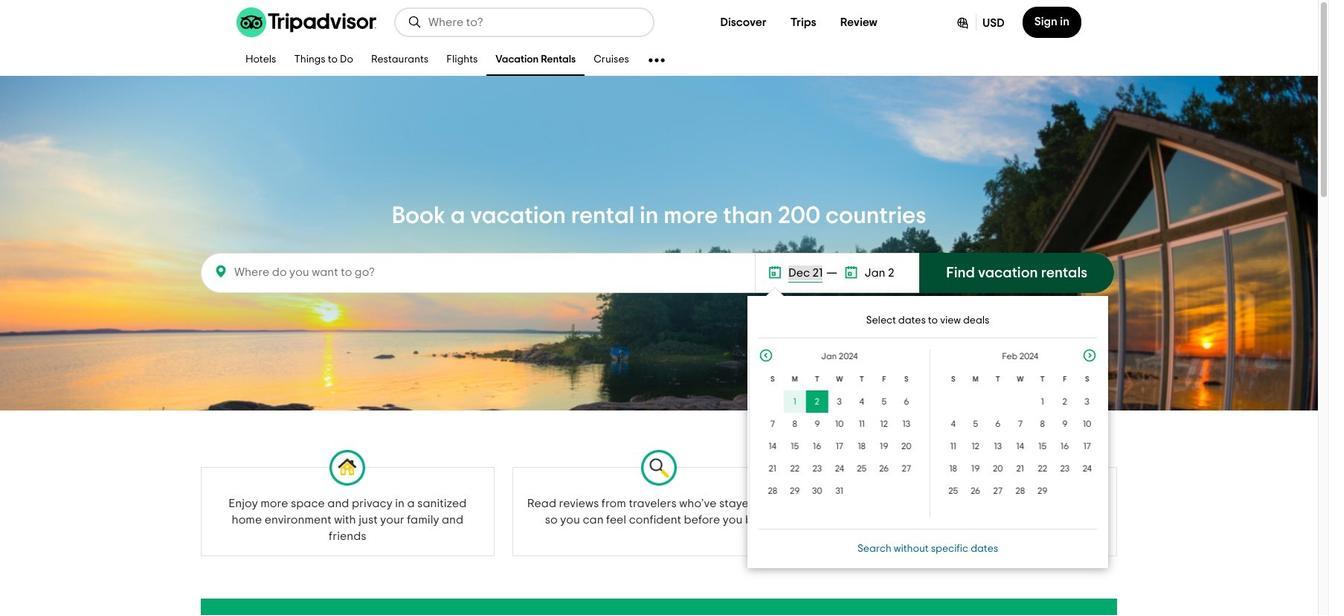Task type: describe. For each thing, give the bounding box(es) containing it.
Search search field
[[429, 16, 641, 29]]

Where do you want to go? text field
[[211, 264, 381, 281]]



Task type: locate. For each thing, give the bounding box(es) containing it.
search image
[[408, 15, 423, 30]]

tripadvisor image
[[237, 7, 377, 37]]

None search field
[[396, 9, 653, 36]]



Task type: vqa. For each thing, say whether or not it's contained in the screenshot.
Where Do You Want To Go? text box
yes



